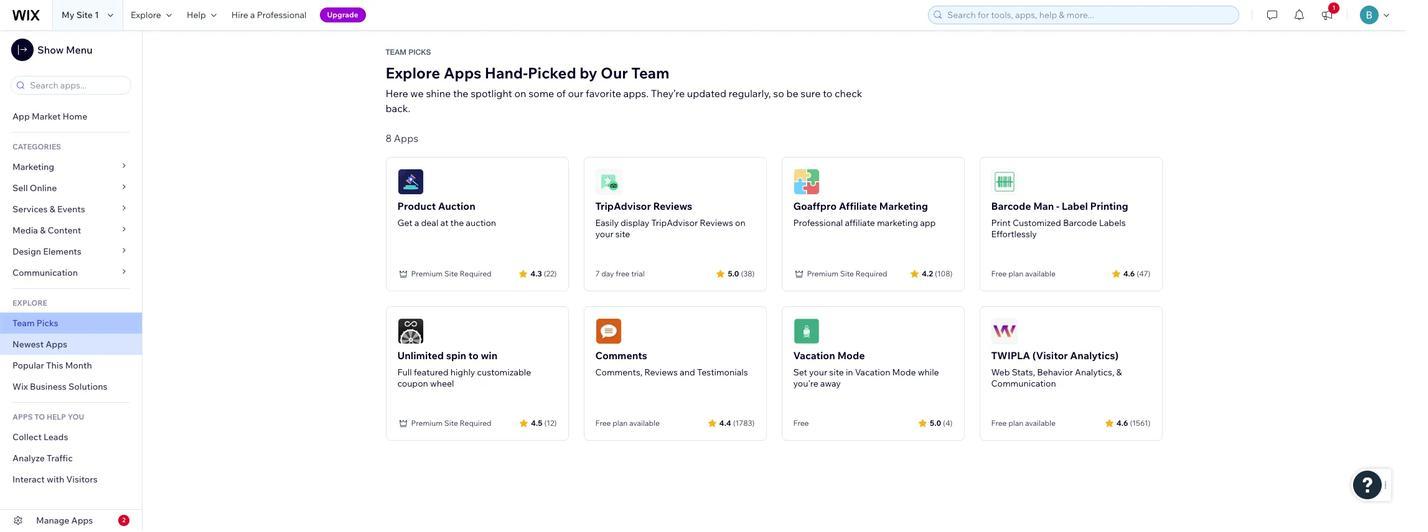 Task type: vqa. For each thing, say whether or not it's contained in the screenshot.
Point of Sale link
no



Task type: describe. For each thing, give the bounding box(es) containing it.
my
[[62, 9, 74, 21]]

marketing link
[[0, 156, 142, 177]]

1 inside button
[[1333, 4, 1336, 12]]

free plan available for man
[[992, 269, 1056, 278]]

business
[[30, 381, 67, 392]]

upgrade button
[[320, 7, 366, 22]]

apps for manage
[[71, 515, 93, 526]]

professional inside hire a professional link
[[257, 9, 307, 21]]

1 horizontal spatial vacation
[[856, 367, 891, 378]]

web
[[992, 367, 1010, 378]]

goaffpro
[[794, 200, 837, 212]]

5.0 for vacation mode
[[930, 418, 942, 428]]

plan for comments,
[[613, 419, 628, 428]]

customizable
[[477, 367, 531, 378]]

auction
[[438, 200, 476, 212]]

analytics,
[[1076, 367, 1115, 378]]

(1561)
[[1131, 418, 1151, 428]]

collect
[[12, 432, 42, 443]]

free
[[616, 269, 630, 278]]

wix
[[12, 381, 28, 392]]

explore for explore
[[131, 9, 161, 21]]

4.5
[[531, 418, 543, 428]]

available for man
[[1026, 269, 1056, 278]]

our
[[601, 64, 628, 82]]

0 horizontal spatial a
[[250, 9, 255, 21]]

month
[[65, 360, 92, 371]]

required for affiliate
[[856, 269, 888, 278]]

picks inside the sidebar element
[[37, 318, 58, 329]]

communication inside twipla (visitor analytics) web stats, behavior analytics, & communication
[[992, 378, 1057, 389]]

free for twipla (visitor analytics)
[[992, 419, 1007, 428]]

events
[[57, 204, 85, 215]]

print
[[992, 217, 1011, 229]]

reviews inside comments comments, reviews and testimonials
[[645, 367, 678, 378]]

goaffpro affiliate marketing professional affiliate marketing app
[[794, 200, 936, 229]]

4.6 for twipla (visitor analytics)
[[1117, 418, 1129, 428]]

tripadvisor reviews easily display tripadvisor reviews on your site
[[596, 200, 746, 240]]

services
[[12, 204, 48, 215]]

wix business solutions link
[[0, 376, 142, 397]]

and
[[680, 367, 695, 378]]

services & events link
[[0, 199, 142, 220]]

trial
[[632, 269, 645, 278]]

design
[[12, 246, 41, 257]]

free for comments
[[596, 419, 611, 428]]

newest apps
[[12, 339, 67, 350]]

help
[[187, 9, 206, 21]]

1 vertical spatial tripadvisor
[[652, 217, 698, 229]]

vacation mode set your site in vacation mode while you're away
[[794, 349, 940, 389]]

premium for win
[[411, 419, 443, 428]]

premium for a
[[411, 269, 443, 278]]

we
[[411, 87, 424, 100]]

updated
[[687, 87, 727, 100]]

4.2
[[922, 269, 934, 278]]

shine
[[426, 87, 451, 100]]

premium for professional
[[807, 269, 839, 278]]

check
[[835, 87, 863, 100]]

premium site required for professional
[[807, 269, 888, 278]]

free plan available for (visitor
[[992, 419, 1056, 428]]

back.
[[386, 102, 411, 115]]

1 vertical spatial barcode
[[1064, 217, 1098, 229]]

professional inside goaffpro affiliate marketing professional affiliate marketing app
[[794, 217, 843, 229]]

twipla (visitor analytics) web stats, behavior analytics, & communication
[[992, 349, 1123, 389]]

so
[[774, 87, 785, 100]]

0 horizontal spatial barcode
[[992, 200, 1032, 212]]

explore
[[12, 298, 47, 308]]

app market home link
[[0, 106, 142, 127]]

0 vertical spatial team
[[386, 48, 407, 57]]

favorite
[[586, 87, 622, 100]]

traffic
[[47, 453, 73, 464]]

0 horizontal spatial mode
[[838, 349, 865, 362]]

5.0 (38)
[[728, 269, 755, 278]]

full
[[398, 367, 412, 378]]

communication link
[[0, 262, 142, 283]]

sidebar element
[[0, 30, 143, 531]]

premium site required for a
[[411, 269, 492, 278]]

online
[[30, 182, 57, 194]]

spotlight
[[471, 87, 512, 100]]

upgrade
[[327, 10, 359, 19]]

barcode man - label printing print customized barcode labels effortlessly
[[992, 200, 1129, 240]]

free plan available for comments,
[[596, 419, 660, 428]]

product auction get a deal at the auction
[[398, 200, 496, 229]]

to
[[34, 412, 45, 422]]

man
[[1034, 200, 1055, 212]]

1 horizontal spatial picks
[[409, 48, 431, 57]]

team inside the sidebar element
[[12, 318, 35, 329]]

my site 1
[[62, 9, 99, 21]]

regularly,
[[729, 87, 771, 100]]

here we shine the spotlight on some of our favorite apps. they're updated regularly, so be sure to check back.
[[386, 87, 863, 115]]

some
[[529, 87, 554, 100]]

stats,
[[1012, 367, 1036, 378]]

apps for 8
[[394, 132, 419, 144]]

0 horizontal spatial 1
[[95, 9, 99, 21]]

site inside vacation mode set your site in vacation mode while you're away
[[830, 367, 844, 378]]

hire a professional
[[232, 9, 307, 21]]

you
[[68, 412, 84, 422]]

0 horizontal spatial tripadvisor
[[596, 200, 651, 212]]

sell online
[[12, 182, 57, 194]]

a inside product auction get a deal at the auction
[[415, 217, 419, 229]]

with
[[47, 474, 64, 485]]

affiliate
[[839, 200, 877, 212]]

customized
[[1013, 217, 1062, 229]]

sell online link
[[0, 177, 142, 199]]

analyze
[[12, 453, 45, 464]]

& inside twipla (visitor analytics) web stats, behavior analytics, & communication
[[1117, 367, 1123, 378]]

your inside tripadvisor reviews easily display tripadvisor reviews on your site
[[596, 229, 614, 240]]

5.0 for tripadvisor reviews
[[728, 269, 739, 278]]

popular this month
[[12, 360, 92, 371]]

4.6 (1561)
[[1117, 418, 1151, 428]]

marketing
[[877, 217, 919, 229]]

site for product auction
[[445, 269, 458, 278]]

site for goaffpro affiliate marketing
[[841, 269, 854, 278]]

plan for man
[[1009, 269, 1024, 278]]

label
[[1062, 200, 1089, 212]]

media & content
[[12, 225, 81, 236]]

hire
[[232, 9, 248, 21]]

printing
[[1091, 200, 1129, 212]]

wheel
[[430, 378, 454, 389]]

to inside unlimited spin to win full featured highly customizable coupon wheel
[[469, 349, 479, 362]]



Task type: locate. For each thing, give the bounding box(es) containing it.
picks up newest apps
[[37, 318, 58, 329]]

1 vertical spatial &
[[40, 225, 46, 236]]

1 horizontal spatial mode
[[893, 367, 916, 378]]

required for spin
[[460, 419, 492, 428]]

testimonials
[[697, 367, 748, 378]]

free right (12)
[[596, 419, 611, 428]]

0 vertical spatial the
[[453, 87, 469, 100]]

0 horizontal spatial on
[[515, 87, 527, 100]]

1 horizontal spatial to
[[823, 87, 833, 100]]

sell
[[12, 182, 28, 194]]

plan
[[1009, 269, 1024, 278], [613, 419, 628, 428], [1009, 419, 1024, 428]]

0 horizontal spatial professional
[[257, 9, 307, 21]]

&
[[50, 204, 55, 215], [40, 225, 46, 236], [1117, 367, 1123, 378]]

1 horizontal spatial 5.0
[[930, 418, 942, 428]]

0 vertical spatial on
[[515, 87, 527, 100]]

free plan available
[[992, 269, 1056, 278], [596, 419, 660, 428], [992, 419, 1056, 428]]

help
[[47, 412, 66, 422]]

home
[[63, 111, 87, 122]]

your
[[596, 229, 614, 240], [810, 367, 828, 378]]

while
[[918, 367, 940, 378]]

your inside vacation mode set your site in vacation mode while you're away
[[810, 367, 828, 378]]

newest
[[12, 339, 44, 350]]

communication
[[12, 267, 80, 278], [992, 378, 1057, 389]]

1 vertical spatial marketing
[[880, 200, 929, 212]]

on inside tripadvisor reviews easily display tripadvisor reviews on your site
[[736, 217, 746, 229]]

2 vertical spatial reviews
[[645, 367, 678, 378]]

required down the highly
[[460, 419, 492, 428]]

0 vertical spatial to
[[823, 87, 833, 100]]

& right analytics,
[[1117, 367, 1123, 378]]

team picks down the explore
[[12, 318, 58, 329]]

apps up 'shine'
[[444, 64, 482, 82]]

available for comments,
[[630, 419, 660, 428]]

the inside product auction get a deal at the auction
[[451, 217, 464, 229]]

services & events
[[12, 204, 85, 215]]

(108)
[[935, 269, 953, 278]]

apps right manage
[[71, 515, 93, 526]]

free for barcode man - label printing
[[992, 269, 1007, 278]]

team up apps.
[[632, 64, 670, 82]]

on inside the here we shine the spotlight on some of our favorite apps. they're updated regularly, so be sure to check back.
[[515, 87, 527, 100]]

interact with visitors link
[[0, 469, 142, 490]]

4.6 (47)
[[1124, 269, 1151, 278]]

site down at
[[445, 269, 458, 278]]

this
[[46, 360, 63, 371]]

to inside the here we shine the spotlight on some of our favorite apps. they're updated regularly, so be sure to check back.
[[823, 87, 833, 100]]

media
[[12, 225, 38, 236]]

away
[[821, 378, 841, 389]]

tripadvisor right display
[[652, 217, 698, 229]]

4.6 for barcode man - label printing
[[1124, 269, 1135, 278]]

0 horizontal spatial team picks
[[12, 318, 58, 329]]

1 vertical spatial reviews
[[700, 217, 734, 229]]

product auction logo image
[[398, 169, 424, 195]]

team picks inside the sidebar element
[[12, 318, 58, 329]]

4.2 (108)
[[922, 269, 953, 278]]

show menu
[[37, 44, 93, 56]]

vacation
[[794, 349, 836, 362], [856, 367, 891, 378]]

1 vertical spatial site
[[830, 367, 844, 378]]

analyze traffic
[[12, 453, 73, 464]]

0 vertical spatial &
[[50, 204, 55, 215]]

mode
[[838, 349, 865, 362], [893, 367, 916, 378]]

picks up the we
[[409, 48, 431, 57]]

site down affiliate
[[841, 269, 854, 278]]

0 horizontal spatial communication
[[12, 267, 80, 278]]

1 horizontal spatial &
[[50, 204, 55, 215]]

content
[[48, 225, 81, 236]]

0 vertical spatial your
[[596, 229, 614, 240]]

0 vertical spatial tripadvisor
[[596, 200, 651, 212]]

2
[[122, 516, 126, 524]]

& for events
[[50, 204, 55, 215]]

explore up the we
[[386, 64, 440, 82]]

mode up in
[[838, 349, 865, 362]]

site
[[76, 9, 93, 21], [445, 269, 458, 278], [841, 269, 854, 278], [445, 419, 458, 428]]

free plan available down effortlessly
[[992, 269, 1056, 278]]

premium site required down at
[[411, 269, 492, 278]]

popular this month link
[[0, 355, 142, 376]]

site for unlimited spin to win
[[445, 419, 458, 428]]

& for content
[[40, 225, 46, 236]]

tripadvisor up display
[[596, 200, 651, 212]]

required for auction
[[460, 269, 492, 278]]

free down you're
[[794, 419, 809, 428]]

communication down design elements
[[12, 267, 80, 278]]

plan down stats,
[[1009, 419, 1024, 428]]

0 horizontal spatial to
[[469, 349, 479, 362]]

twipla
[[992, 349, 1031, 362]]

available down comments,
[[630, 419, 660, 428]]

1 vertical spatial 5.0
[[930, 418, 942, 428]]

to
[[823, 87, 833, 100], [469, 349, 479, 362]]

apps up this
[[46, 339, 67, 350]]

on up 5.0 (38)
[[736, 217, 746, 229]]

site up free
[[616, 229, 630, 240]]

your left display
[[596, 229, 614, 240]]

Search apps... field
[[26, 77, 127, 94]]

0 horizontal spatial site
[[616, 229, 630, 240]]

tripadvisor
[[596, 200, 651, 212], [652, 217, 698, 229]]

comments logo image
[[596, 318, 622, 344]]

4.4
[[720, 418, 732, 428]]

site down wheel
[[445, 419, 458, 428]]

here
[[386, 87, 408, 100]]

marketing inside goaffpro affiliate marketing professional affiliate marketing app
[[880, 200, 929, 212]]

1 horizontal spatial tripadvisor
[[652, 217, 698, 229]]

1 horizontal spatial marketing
[[880, 200, 929, 212]]

0 horizontal spatial team
[[12, 318, 35, 329]]

1 horizontal spatial explore
[[386, 64, 440, 82]]

(47)
[[1137, 269, 1151, 278]]

0 horizontal spatial picks
[[37, 318, 58, 329]]

Search for tools, apps, help & more... field
[[944, 6, 1236, 24]]

they're
[[651, 87, 685, 100]]

1 horizontal spatial on
[[736, 217, 746, 229]]

premium down coupon
[[411, 419, 443, 428]]

team up here
[[386, 48, 407, 57]]

twipla (visitor analytics) logo image
[[992, 318, 1018, 344]]

professional right hire
[[257, 9, 307, 21]]

get
[[398, 217, 413, 229]]

free plan available down stats,
[[992, 419, 1056, 428]]

premium site required down wheel
[[411, 419, 492, 428]]

a
[[250, 9, 255, 21], [415, 217, 419, 229]]

deal
[[421, 217, 439, 229]]

the
[[453, 87, 469, 100], [451, 217, 464, 229]]

1 vertical spatial professional
[[794, 217, 843, 229]]

1 horizontal spatial site
[[830, 367, 844, 378]]

leads
[[44, 432, 68, 443]]

1 vertical spatial explore
[[386, 64, 440, 82]]

premium down deal
[[411, 269, 443, 278]]

marketing up marketing
[[880, 200, 929, 212]]

plan down effortlessly
[[1009, 269, 1024, 278]]

on left some
[[515, 87, 527, 100]]

available down effortlessly
[[1026, 269, 1056, 278]]

0 vertical spatial mode
[[838, 349, 865, 362]]

available down behavior
[[1026, 419, 1056, 428]]

(22)
[[544, 269, 557, 278]]

interact with visitors
[[12, 474, 98, 485]]

1 horizontal spatial team picks
[[386, 48, 431, 57]]

1
[[1333, 4, 1336, 12], [95, 9, 99, 21]]

1 horizontal spatial team
[[386, 48, 407, 57]]

explore apps hand-picked by our team
[[386, 64, 670, 82]]

1 horizontal spatial professional
[[794, 217, 843, 229]]

comments comments, reviews and testimonials
[[596, 349, 748, 378]]

& right media
[[40, 225, 46, 236]]

(visitor
[[1033, 349, 1069, 362]]

0 vertical spatial 5.0
[[728, 269, 739, 278]]

free plan available down comments,
[[596, 419, 660, 428]]

1 vertical spatial 4.6
[[1117, 418, 1129, 428]]

marketing down categories
[[12, 161, 54, 173]]

manage
[[36, 515, 69, 526]]

5.0 left (4)
[[930, 418, 942, 428]]

marketing inside the sidebar element
[[12, 161, 54, 173]]

1 horizontal spatial communication
[[992, 378, 1057, 389]]

0 horizontal spatial explore
[[131, 9, 161, 21]]

team down the explore
[[12, 318, 35, 329]]

professional down goaffpro
[[794, 217, 843, 229]]

comments
[[596, 349, 648, 362]]

0 horizontal spatial &
[[40, 225, 46, 236]]

barcode up print
[[992, 200, 1032, 212]]

manage apps
[[36, 515, 93, 526]]

mode left while
[[893, 367, 916, 378]]

1 vertical spatial mode
[[893, 367, 916, 378]]

plan down comments,
[[613, 419, 628, 428]]

collect leads
[[12, 432, 68, 443]]

vacation right in
[[856, 367, 891, 378]]

4.6 left (47)
[[1124, 269, 1135, 278]]

0 horizontal spatial 5.0
[[728, 269, 739, 278]]

apps for newest
[[46, 339, 67, 350]]

4.4 (1783)
[[720, 418, 755, 428]]

apps right 8
[[394, 132, 419, 144]]

4.3 (22)
[[531, 269, 557, 278]]

1 vertical spatial your
[[810, 367, 828, 378]]

your right set
[[810, 367, 828, 378]]

to right sure
[[823, 87, 833, 100]]

2 vertical spatial team
[[12, 318, 35, 329]]

vacation mode logo image
[[794, 318, 820, 344]]

1 vertical spatial communication
[[992, 378, 1057, 389]]

1 vertical spatial on
[[736, 217, 746, 229]]

2 horizontal spatial team
[[632, 64, 670, 82]]

barcode man - label printing logo image
[[992, 169, 1018, 195]]

a right get
[[415, 217, 419, 229]]

free down "web"
[[992, 419, 1007, 428]]

1 horizontal spatial barcode
[[1064, 217, 1098, 229]]

premium up vacation mode logo
[[807, 269, 839, 278]]

0 vertical spatial 4.6
[[1124, 269, 1135, 278]]

app market home
[[12, 111, 87, 122]]

a right hire
[[250, 9, 255, 21]]

premium site required for win
[[411, 419, 492, 428]]

0 horizontal spatial your
[[596, 229, 614, 240]]

explore left help
[[131, 9, 161, 21]]

site right my
[[76, 9, 93, 21]]

team picks up the we
[[386, 48, 431, 57]]

0 vertical spatial team picks
[[386, 48, 431, 57]]

0 vertical spatial site
[[616, 229, 630, 240]]

elements
[[43, 246, 81, 257]]

tripadvisor reviews logo image
[[596, 169, 622, 195]]

communication down twipla
[[992, 378, 1057, 389]]

picked
[[528, 64, 577, 82]]

vacation up set
[[794, 349, 836, 362]]

0 vertical spatial communication
[[12, 267, 80, 278]]

0 vertical spatial barcode
[[992, 200, 1032, 212]]

free down effortlessly
[[992, 269, 1007, 278]]

1 horizontal spatial a
[[415, 217, 419, 229]]

1 vertical spatial team
[[632, 64, 670, 82]]

design elements
[[12, 246, 81, 257]]

required down auction
[[460, 269, 492, 278]]

1 horizontal spatial your
[[810, 367, 828, 378]]

& left events
[[50, 204, 55, 215]]

apps for explore
[[444, 64, 482, 82]]

apps
[[12, 412, 33, 422]]

required down affiliate
[[856, 269, 888, 278]]

4.6 left (1561)
[[1117, 418, 1129, 428]]

team picks
[[386, 48, 431, 57], [12, 318, 58, 329]]

apps to help you
[[12, 412, 84, 422]]

1 vertical spatial vacation
[[856, 367, 891, 378]]

the inside the here we shine the spotlight on some of our favorite apps. they're updated regularly, so be sure to check back.
[[453, 87, 469, 100]]

1 vertical spatial the
[[451, 217, 464, 229]]

analytics)
[[1071, 349, 1119, 362]]

0 vertical spatial reviews
[[654, 200, 693, 212]]

0 horizontal spatial marketing
[[12, 161, 54, 173]]

analyze traffic link
[[0, 448, 142, 469]]

categories
[[12, 142, 61, 151]]

site inside tripadvisor reviews easily display tripadvisor reviews on your site
[[616, 229, 630, 240]]

marketing
[[12, 161, 54, 173], [880, 200, 929, 212]]

0 vertical spatial a
[[250, 9, 255, 21]]

unlimited spin to win logo image
[[398, 318, 424, 344]]

1 horizontal spatial 1
[[1333, 4, 1336, 12]]

media & content link
[[0, 220, 142, 241]]

5.0 left (38)
[[728, 269, 739, 278]]

goaffpro affiliate marketing logo image
[[794, 169, 820, 195]]

4.5 (12)
[[531, 418, 557, 428]]

help button
[[179, 0, 224, 30]]

team picks link
[[0, 313, 142, 334]]

spin
[[446, 349, 467, 362]]

communication inside the sidebar element
[[12, 267, 80, 278]]

to left "win"
[[469, 349, 479, 362]]

site left in
[[830, 367, 844, 378]]

plan for (visitor
[[1009, 419, 1024, 428]]

(38)
[[741, 269, 755, 278]]

1 vertical spatial to
[[469, 349, 479, 362]]

2 vertical spatial &
[[1117, 367, 1123, 378]]

the right 'shine'
[[453, 87, 469, 100]]

1 vertical spatial picks
[[37, 318, 58, 329]]

interact
[[12, 474, 45, 485]]

the right at
[[451, 217, 464, 229]]

2 horizontal spatial &
[[1117, 367, 1123, 378]]

1 vertical spatial team picks
[[12, 318, 58, 329]]

0 vertical spatial vacation
[[794, 349, 836, 362]]

4.3
[[531, 269, 542, 278]]

featured
[[414, 367, 449, 378]]

0 vertical spatial picks
[[409, 48, 431, 57]]

1 vertical spatial a
[[415, 217, 419, 229]]

collect leads link
[[0, 427, 142, 448]]

premium site required down affiliate
[[807, 269, 888, 278]]

unlimited
[[398, 349, 444, 362]]

hire a professional link
[[224, 0, 314, 30]]

0 vertical spatial marketing
[[12, 161, 54, 173]]

barcode down the 'label' on the top of page
[[1064, 217, 1098, 229]]

explore for explore apps hand-picked by our team
[[386, 64, 440, 82]]

0 vertical spatial professional
[[257, 9, 307, 21]]

reviews
[[654, 200, 693, 212], [700, 217, 734, 229], [645, 367, 678, 378]]

easily
[[596, 217, 619, 229]]

0 horizontal spatial vacation
[[794, 349, 836, 362]]

sure
[[801, 87, 821, 100]]

0 vertical spatial explore
[[131, 9, 161, 21]]

app
[[12, 111, 30, 122]]

available for (visitor
[[1026, 419, 1056, 428]]



